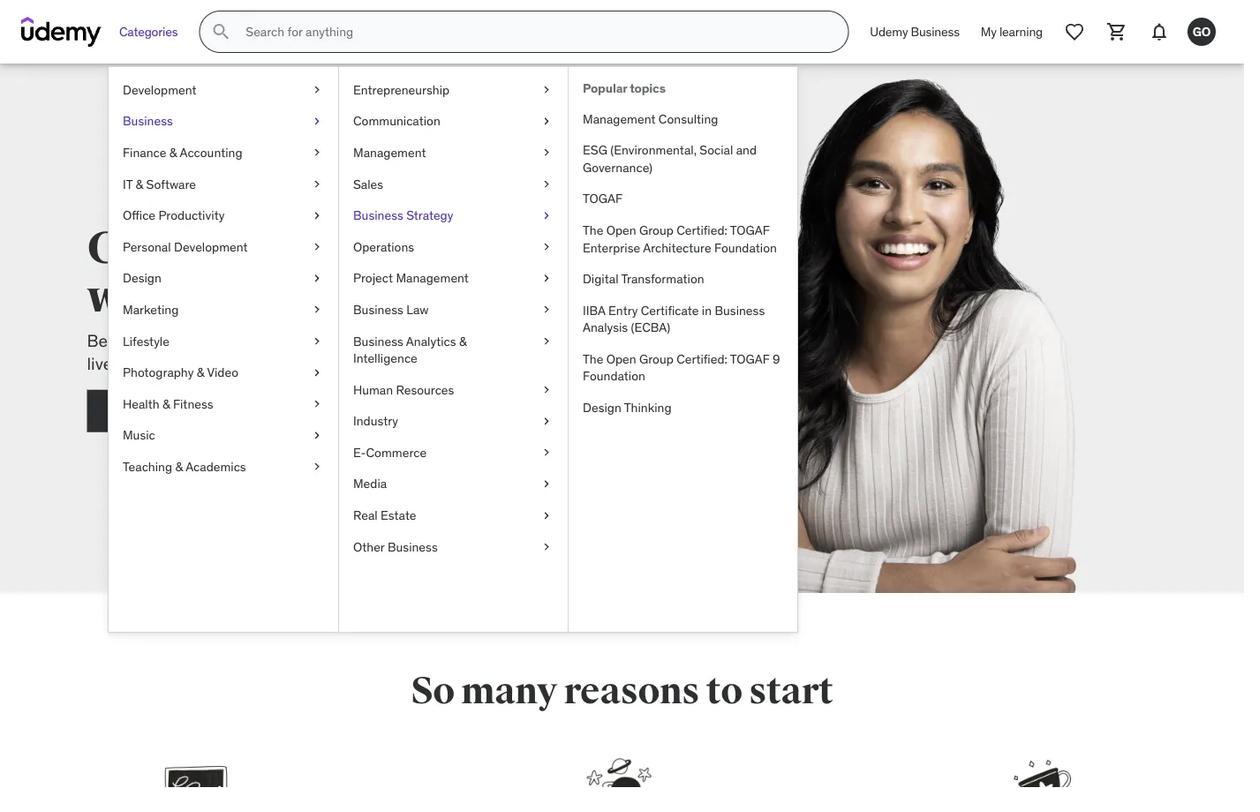 Task type: describe. For each thing, give the bounding box(es) containing it.
& for academics
[[175, 459, 183, 475]]

commerce
[[366, 445, 427, 461]]

esg (environmental, social and governance) link
[[569, 135, 798, 183]]

design thinking
[[583, 400, 672, 416]]

notifications image
[[1149, 21, 1170, 42]]

digital transformation link
[[569, 264, 798, 295]]

communication
[[353, 113, 441, 129]]

xsmall image for human resources
[[540, 381, 554, 399]]

xsmall image for communication
[[540, 113, 554, 130]]

9
[[773, 351, 780, 367]]

group for foundation
[[639, 351, 674, 367]]

personal development link
[[109, 231, 338, 263]]

started
[[218, 402, 265, 420]]

media
[[353, 476, 387, 492]]

entry
[[609, 302, 638, 318]]

group for architecture
[[639, 222, 674, 238]]

learning
[[1000, 24, 1043, 39]]

business strategy link
[[339, 200, 568, 231]]

management for management
[[353, 145, 426, 160]]

e-commerce link
[[339, 437, 568, 469]]

& for software
[[136, 176, 143, 192]]

—
[[125, 353, 139, 375]]

e-commerce
[[353, 445, 427, 461]]

the for the open group certified: togaf 9 foundation
[[583, 351, 604, 367]]

lifestyle link
[[109, 326, 338, 357]]

start
[[749, 669, 833, 715]]

management link
[[339, 137, 568, 169]]

0 vertical spatial development
[[123, 82, 197, 98]]

(ecba)
[[631, 320, 671, 336]]

productivity
[[158, 207, 225, 223]]

foundation inside the open group certified: togaf 9 foundation
[[583, 369, 646, 384]]

categories
[[119, 24, 178, 39]]

esg
[[583, 142, 608, 158]]

office
[[123, 207, 155, 223]]

personal
[[123, 239, 171, 255]]

the open group certified: togaf enterprise architecture foundation
[[583, 222, 777, 255]]

xsmall image for finance & accounting
[[310, 144, 324, 161]]

business strategy
[[353, 207, 453, 223]]

get
[[191, 402, 215, 420]]

xsmall image for business
[[310, 113, 324, 130]]

xsmall image for other business
[[540, 539, 554, 556]]

media link
[[339, 469, 568, 500]]

including
[[143, 353, 211, 375]]

e-
[[353, 445, 366, 461]]

shopping cart with 0 items image
[[1107, 21, 1128, 42]]

esg (environmental, social and governance)
[[583, 142, 757, 175]]

certified: for architecture
[[677, 222, 728, 238]]

teaching & academics
[[123, 459, 246, 475]]

music
[[123, 428, 155, 443]]

become
[[87, 330, 149, 351]]

so many reasons to start
[[411, 669, 833, 715]]

project management link
[[339, 263, 568, 294]]

togaf link
[[569, 183, 798, 215]]

software
[[146, 176, 196, 192]]

xsmall image for real estate
[[540, 507, 554, 525]]

marketing
[[123, 302, 179, 318]]

business inside business analytics & intelligence
[[353, 333, 403, 349]]

xsmall image for teaching & academics
[[310, 458, 324, 476]]

xsmall image for management
[[540, 144, 554, 161]]

xsmall image for operations
[[540, 238, 554, 256]]

analytics
[[406, 333, 456, 349]]

xsmall image for it & software
[[310, 176, 324, 193]]

udemy
[[870, 24, 908, 39]]

management consulting
[[583, 111, 718, 127]]

human
[[353, 382, 393, 398]]

business analytics & intelligence link
[[339, 326, 568, 374]]

finance
[[123, 145, 166, 160]]

xsmall image for development
[[310, 81, 324, 99]]

business down 'estate'
[[388, 539, 438, 555]]

social
[[700, 142, 733, 158]]

operations link
[[339, 231, 568, 263]]

finance & accounting link
[[109, 137, 338, 169]]

business right udemy on the right
[[911, 24, 960, 39]]

office productivity
[[123, 207, 225, 223]]

iiba entry certificate in business analysis (ecba) link
[[569, 295, 798, 344]]

1 vertical spatial development
[[174, 239, 248, 255]]

other business
[[353, 539, 438, 555]]

0 vertical spatial togaf
[[583, 191, 623, 207]]

enterprise
[[583, 240, 640, 255]]

analysis
[[583, 320, 628, 336]]

xsmall image for media
[[540, 476, 554, 493]]

other
[[353, 539, 385, 555]]

office productivity link
[[109, 200, 338, 231]]

law
[[406, 302, 429, 318]]

an
[[153, 330, 172, 351]]

architecture
[[643, 240, 712, 255]]

management consulting link
[[569, 103, 798, 135]]

management inside "link"
[[396, 270, 469, 286]]

popular
[[583, 80, 627, 96]]

xsmall image for marketing
[[310, 301, 324, 319]]

xsmall image for health & fitness
[[310, 396, 324, 413]]

wishlist image
[[1064, 21, 1085, 42]]

certificate
[[641, 302, 699, 318]]

sales link
[[339, 169, 568, 200]]

xsmall image for personal development
[[310, 238, 324, 256]]

strategy
[[406, 207, 453, 223]]

it & software link
[[109, 169, 338, 200]]

communication link
[[339, 106, 568, 137]]

teaching
[[123, 459, 172, 475]]

popular topics
[[583, 80, 666, 96]]

other business link
[[339, 532, 568, 563]]

it & software
[[123, 176, 196, 192]]

go
[[1193, 23, 1211, 39]]

project
[[353, 270, 393, 286]]

the for the open group certified: togaf enterprise architecture foundation
[[583, 222, 604, 238]]



Task type: locate. For each thing, give the bounding box(es) containing it.
and up own
[[252, 330, 280, 351]]

1 horizontal spatial foundation
[[714, 240, 777, 255]]

togaf inside the open group certified: togaf 9 foundation
[[730, 351, 770, 367]]

my
[[981, 24, 997, 39]]

2 open from the top
[[607, 351, 636, 367]]

& inside business analytics & intelligence
[[459, 333, 467, 349]]

& inside photography & video "link"
[[197, 365, 204, 381]]

1 vertical spatial open
[[607, 351, 636, 367]]

categories button
[[109, 11, 188, 53]]

business strategy element
[[568, 67, 798, 632]]

xsmall image inside communication 'link'
[[540, 113, 554, 130]]

xsmall image
[[310, 113, 324, 130], [540, 144, 554, 161], [310, 176, 324, 193], [310, 301, 324, 319], [540, 301, 554, 319], [540, 333, 554, 350], [310, 364, 324, 381], [540, 413, 554, 430], [310, 427, 324, 444], [310, 458, 324, 476], [540, 507, 554, 525]]

reasons
[[564, 669, 700, 715]]

accounting
[[180, 145, 243, 160]]

certified: for foundation
[[677, 351, 728, 367]]

& inside 'it & software' link
[[136, 176, 143, 192]]

digital
[[583, 271, 619, 287]]

0 vertical spatial the
[[583, 222, 604, 238]]

business down project
[[353, 302, 403, 318]]

the open group certified: togaf enterprise architecture foundation link
[[569, 215, 798, 264]]

real
[[353, 508, 378, 524]]

xsmall image inside business link
[[310, 113, 324, 130]]

management
[[583, 111, 656, 127], [353, 145, 426, 160], [396, 270, 469, 286]]

and inside esg (environmental, social and governance)
[[736, 142, 757, 158]]

certified: up architecture
[[677, 222, 728, 238]]

xsmall image inside the design link
[[310, 270, 324, 287]]

xsmall image inside office productivity link
[[310, 207, 324, 224]]

photography & video link
[[109, 357, 338, 389]]

management for management consulting
[[583, 111, 656, 127]]

1 the from the top
[[583, 222, 604, 238]]

photography
[[123, 365, 194, 381]]

2 vertical spatial management
[[396, 270, 469, 286]]

business up operations
[[353, 207, 403, 223]]

xsmall image for lifestyle
[[310, 333, 324, 350]]

consulting
[[659, 111, 718, 127]]

togaf for the open group certified: togaf enterprise architecture foundation
[[730, 222, 770, 238]]

project management
[[353, 270, 469, 286]]

2 certified: from the top
[[677, 351, 728, 367]]

xsmall image inside operations link
[[540, 238, 554, 256]]

1 certified: from the top
[[677, 222, 728, 238]]

foundation
[[714, 240, 777, 255], [583, 369, 646, 384]]

xsmall image inside entrepreneurship "link"
[[540, 81, 554, 99]]

come
[[87, 221, 208, 276]]

development
[[123, 82, 197, 98], [174, 239, 248, 255]]

design down 'personal'
[[123, 270, 161, 286]]

open up enterprise
[[607, 222, 636, 238]]

to
[[706, 669, 742, 715]]

business analytics & intelligence
[[353, 333, 467, 366]]

group inside the open group certified: togaf enterprise architecture foundation
[[639, 222, 674, 238]]

xsmall image for business law
[[540, 301, 554, 319]]

togaf left 9
[[730, 351, 770, 367]]

1 open from the top
[[607, 222, 636, 238]]

0 vertical spatial design
[[123, 270, 161, 286]]

xsmall image inside real estate 'link'
[[540, 507, 554, 525]]

business right in
[[715, 302, 765, 318]]

and inside the come teach with us become an instructor and change lives — including your own
[[252, 330, 280, 351]]

xsmall image for sales
[[540, 176, 554, 193]]

Search for anything text field
[[242, 17, 827, 47]]

teaching & academics link
[[109, 451, 338, 483]]

1 horizontal spatial design
[[583, 400, 622, 416]]

submit search image
[[211, 21, 232, 42]]

fitness
[[173, 396, 213, 412]]

2 vertical spatial togaf
[[730, 351, 770, 367]]

udemy business link
[[860, 11, 970, 53]]

& for accounting
[[169, 145, 177, 160]]

xsmall image for industry
[[540, 413, 554, 430]]

design
[[123, 270, 161, 286], [583, 400, 622, 416]]

transformation
[[621, 271, 704, 287]]

& inside teaching & academics link
[[175, 459, 183, 475]]

xsmall image for business strategy
[[540, 207, 554, 224]]

1 vertical spatial management
[[353, 145, 426, 160]]

1 vertical spatial certified:
[[677, 351, 728, 367]]

music link
[[109, 420, 338, 451]]

xsmall image for e-commerce
[[540, 444, 554, 462]]

1 horizontal spatial and
[[736, 142, 757, 158]]

xsmall image inside business law link
[[540, 301, 554, 319]]

open inside the open group certified: togaf 9 foundation
[[607, 351, 636, 367]]

photography & video
[[123, 365, 238, 381]]

xsmall image inside human resources link
[[540, 381, 554, 399]]

xsmall image inside development link
[[310, 81, 324, 99]]

0 vertical spatial group
[[639, 222, 674, 238]]

2 the from the top
[[583, 351, 604, 367]]

xsmall image inside teaching & academics link
[[310, 458, 324, 476]]

open inside the open group certified: togaf enterprise architecture foundation
[[607, 222, 636, 238]]

togaf inside the open group certified: togaf enterprise architecture foundation
[[730, 222, 770, 238]]

0 horizontal spatial design
[[123, 270, 161, 286]]

foundation inside the open group certified: togaf enterprise architecture foundation
[[714, 240, 777, 255]]

the inside the open group certified: togaf 9 foundation
[[583, 351, 604, 367]]

xsmall image for project management
[[540, 270, 554, 287]]

industry link
[[339, 406, 568, 437]]

and
[[736, 142, 757, 158], [252, 330, 280, 351]]

sales
[[353, 176, 383, 192]]

academics
[[186, 459, 246, 475]]

xsmall image inside the e-commerce link
[[540, 444, 554, 462]]

xsmall image inside finance & accounting link
[[310, 144, 324, 161]]

design thinking link
[[569, 392, 798, 424]]

the down analysis
[[583, 351, 604, 367]]

business law link
[[339, 294, 568, 326]]

development down categories dropdown button
[[123, 82, 197, 98]]

certified:
[[677, 222, 728, 238], [677, 351, 728, 367]]

0 horizontal spatial and
[[252, 330, 280, 351]]

xsmall image for business analytics & intelligence
[[540, 333, 554, 350]]

group inside the open group certified: togaf 9 foundation
[[639, 351, 674, 367]]

0 vertical spatial foundation
[[714, 240, 777, 255]]

thinking
[[624, 400, 672, 416]]

& right health
[[162, 396, 170, 412]]

design for design
[[123, 270, 161, 286]]

foundation up the design thinking
[[583, 369, 646, 384]]

management up law at the left
[[396, 270, 469, 286]]

health & fitness link
[[109, 389, 338, 420]]

xsmall image for office productivity
[[310, 207, 324, 224]]

udemy image
[[21, 17, 102, 47]]

xsmall image inside 'project management' "link"
[[540, 270, 554, 287]]

togaf down togaf link
[[730, 222, 770, 238]]

1 vertical spatial and
[[252, 330, 280, 351]]

2 group from the top
[[639, 351, 674, 367]]

1 vertical spatial togaf
[[730, 222, 770, 238]]

the up enterprise
[[583, 222, 604, 238]]

iiba
[[583, 302, 606, 318]]

togaf
[[583, 191, 623, 207], [730, 222, 770, 238], [730, 351, 770, 367]]

xsmall image inside marketing link
[[310, 301, 324, 319]]

the open group certified: togaf 9 foundation link
[[569, 344, 798, 392]]

xsmall image inside 'it & software' link
[[310, 176, 324, 193]]

open for architecture
[[607, 222, 636, 238]]

& right teaching
[[175, 459, 183, 475]]

1 vertical spatial the
[[583, 351, 604, 367]]

design left thinking
[[583, 400, 622, 416]]

1 vertical spatial group
[[639, 351, 674, 367]]

lifestyle
[[123, 333, 170, 349]]

xsmall image inside sales link
[[540, 176, 554, 193]]

xsmall image for design
[[310, 270, 324, 287]]

iiba entry certificate in business analysis (ecba)
[[583, 302, 765, 336]]

business inside the iiba entry certificate in business analysis (ecba)
[[715, 302, 765, 318]]

us
[[189, 270, 236, 325]]

certified: inside the open group certified: togaf enterprise architecture foundation
[[677, 222, 728, 238]]

management down communication
[[353, 145, 426, 160]]

certified: inside the open group certified: togaf 9 foundation
[[677, 351, 728, 367]]

finance & accounting
[[123, 145, 243, 160]]

togaf down governance)
[[583, 191, 623, 207]]

1 vertical spatial foundation
[[583, 369, 646, 384]]

xsmall image inside lifestyle link
[[310, 333, 324, 350]]

certified: down "iiba entry certificate in business analysis (ecba)" link
[[677, 351, 728, 367]]

0 vertical spatial management
[[583, 111, 656, 127]]

development link
[[109, 74, 338, 106]]

it
[[123, 176, 133, 192]]

business up finance
[[123, 113, 173, 129]]

design inside business strategy element
[[583, 400, 622, 416]]

management down popular topics
[[583, 111, 656, 127]]

& inside health & fitness link
[[162, 396, 170, 412]]

the inside the open group certified: togaf enterprise architecture foundation
[[583, 222, 604, 238]]

xsmall image inside media link
[[540, 476, 554, 493]]

entrepreneurship
[[353, 82, 450, 98]]

my learning link
[[970, 11, 1054, 53]]

xsmall image inside other business link
[[540, 539, 554, 556]]

operations
[[353, 239, 414, 255]]

video
[[207, 365, 238, 381]]

xsmall image
[[310, 81, 324, 99], [540, 81, 554, 99], [540, 113, 554, 130], [310, 144, 324, 161], [540, 176, 554, 193], [310, 207, 324, 224], [540, 207, 554, 224], [310, 238, 324, 256], [540, 238, 554, 256], [310, 270, 324, 287], [540, 270, 554, 287], [310, 333, 324, 350], [540, 381, 554, 399], [310, 396, 324, 413], [540, 444, 554, 462], [540, 476, 554, 493], [540, 539, 554, 556]]

xsmall image inside management link
[[540, 144, 554, 161]]

development down office productivity link
[[174, 239, 248, 255]]

personal development
[[123, 239, 248, 255]]

group down (ecba) on the right
[[639, 351, 674, 367]]

health
[[123, 396, 159, 412]]

& for fitness
[[162, 396, 170, 412]]

open for foundation
[[607, 351, 636, 367]]

togaf for the open group certified: togaf 9 foundation
[[730, 351, 770, 367]]

0 horizontal spatial foundation
[[583, 369, 646, 384]]

and right social
[[736, 142, 757, 158]]

& for video
[[197, 365, 204, 381]]

xsmall image for music
[[310, 427, 324, 444]]

0 vertical spatial certified:
[[677, 222, 728, 238]]

& right it
[[136, 176, 143, 192]]

lives
[[87, 353, 120, 375]]

human resources
[[353, 382, 454, 398]]

xsmall image for entrepreneurship
[[540, 81, 554, 99]]

open down analysis
[[607, 351, 636, 367]]

xsmall image inside health & fitness link
[[310, 396, 324, 413]]

teach
[[216, 221, 331, 276]]

xsmall image inside business analytics & intelligence link
[[540, 333, 554, 350]]

1 group from the top
[[639, 222, 674, 238]]

& right finance
[[169, 145, 177, 160]]

xsmall image inside photography & video "link"
[[310, 364, 324, 381]]

management inside business strategy element
[[583, 111, 656, 127]]

the open group certified: togaf 9 foundation
[[583, 351, 780, 384]]

go link
[[1181, 11, 1223, 53]]

xsmall image inside 'music' link
[[310, 427, 324, 444]]

change
[[284, 330, 339, 351]]

real estate link
[[339, 500, 568, 532]]

get started
[[191, 402, 265, 420]]

foundation right architecture
[[714, 240, 777, 255]]

business up intelligence
[[353, 333, 403, 349]]

digital transformation
[[583, 271, 704, 287]]

xsmall image inside personal development link
[[310, 238, 324, 256]]

design for design thinking
[[583, 400, 622, 416]]

intelligence
[[353, 350, 418, 366]]

group up architecture
[[639, 222, 674, 238]]

many
[[461, 669, 557, 715]]

xsmall image inside industry link
[[540, 413, 554, 430]]

resources
[[396, 382, 454, 398]]

& left video
[[197, 365, 204, 381]]

come teach with us become an instructor and change lives — including your own
[[87, 221, 339, 375]]

& right analytics
[[459, 333, 467, 349]]

xsmall image for photography & video
[[310, 364, 324, 381]]

xsmall image inside business strategy link
[[540, 207, 554, 224]]

get started link
[[87, 390, 370, 433]]

instructor
[[176, 330, 248, 351]]

& inside finance & accounting link
[[169, 145, 177, 160]]

human resources link
[[339, 374, 568, 406]]

your
[[215, 353, 248, 375]]

0 vertical spatial and
[[736, 142, 757, 158]]

business
[[911, 24, 960, 39], [123, 113, 173, 129], [353, 207, 403, 223], [353, 302, 403, 318], [715, 302, 765, 318], [353, 333, 403, 349], [388, 539, 438, 555]]

1 vertical spatial design
[[583, 400, 622, 416]]

0 vertical spatial open
[[607, 222, 636, 238]]



Task type: vqa. For each thing, say whether or not it's contained in the screenshot.
Academics
yes



